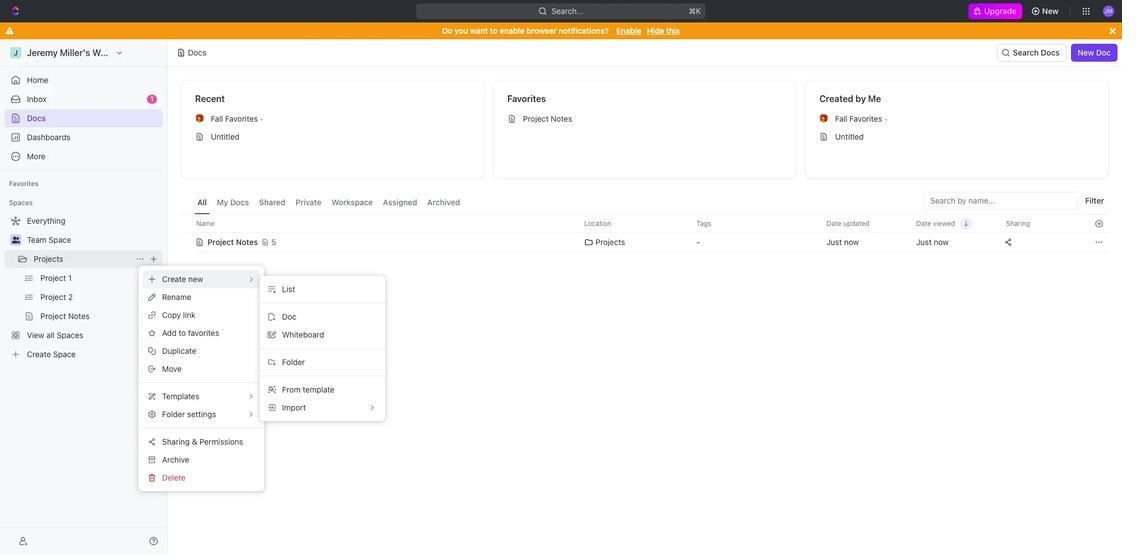 Task type: describe. For each thing, give the bounding box(es) containing it.
import
[[282, 403, 306, 412]]

notifications?
[[559, 26, 609, 35]]

project notes link
[[503, 110, 787, 128]]

date viewed button
[[910, 215, 972, 232]]

create new
[[162, 274, 203, 284]]

spaces
[[9, 199, 33, 207]]

docs inside 'sidebar' navigation
[[27, 113, 46, 123]]

fall for recent
[[211, 114, 223, 123]]

browser
[[527, 26, 557, 35]]

import button
[[264, 399, 381, 417]]

search...
[[552, 6, 584, 16]]

1 just now from the left
[[827, 237, 859, 247]]

0 vertical spatial notes
[[551, 114, 572, 123]]

private button
[[293, 192, 324, 214]]

date updated button
[[820, 215, 876, 232]]

list button
[[264, 280, 381, 298]]

tags
[[697, 219, 711, 227]]

project inside "project notes" link
[[523, 114, 549, 123]]

2 just from the left
[[916, 237, 932, 247]]

date for date viewed
[[916, 219, 931, 227]]

add to favorites
[[162, 328, 219, 338]]

assigned button
[[380, 192, 420, 214]]

notes inside table
[[236, 237, 258, 247]]

untitled link for created by me
[[815, 128, 1099, 146]]

1 vertical spatial project notes
[[208, 237, 258, 247]]

untitled for recent
[[211, 132, 240, 141]]

team space link
[[27, 231, 160, 249]]

favorites inside 'button'
[[9, 179, 39, 188]]

docs inside 'button'
[[230, 197, 249, 207]]

search
[[1013, 48, 1039, 57]]

space
[[49, 235, 71, 245]]

assigned
[[383, 197, 417, 207]]

create new link
[[143, 270, 260, 288]]

⌘k
[[689, 6, 701, 16]]

Search by name... text field
[[930, 192, 1072, 209]]

-
[[697, 237, 700, 247]]

create
[[162, 274, 186, 284]]

fall favorites • for recent
[[211, 114, 264, 123]]

delete link
[[143, 469, 260, 487]]

my docs button
[[214, 192, 252, 214]]

enable
[[500, 26, 525, 35]]

upgrade
[[984, 6, 1017, 16]]

docs inside button
[[1041, 48, 1060, 57]]

do
[[442, 26, 453, 35]]

workspace
[[332, 197, 373, 207]]

this
[[666, 26, 680, 35]]

do you want to enable browser notifications? enable hide this
[[442, 26, 680, 35]]

name
[[196, 219, 215, 227]]

whiteboard button
[[264, 326, 381, 344]]

1
[[150, 95, 154, 103]]

team
[[27, 235, 46, 245]]

copy link
[[162, 310, 195, 320]]

add to favorites link
[[143, 324, 260, 342]]

1 horizontal spatial to
[[490, 26, 498, 35]]

new button
[[1027, 2, 1066, 20]]

search docs button
[[997, 44, 1067, 62]]

duplicate
[[162, 346, 196, 356]]

all
[[197, 197, 207, 207]]

folder button
[[264, 353, 381, 371]]

tab list containing all
[[195, 192, 463, 214]]

private
[[296, 197, 321, 207]]

move
[[162, 364, 182, 374]]

workspace button
[[329, 192, 376, 214]]

viewed
[[933, 219, 955, 227]]

copy link link
[[143, 306, 260, 324]]

by
[[856, 94, 866, 104]]

me
[[868, 94, 881, 104]]

project notes inside "project notes" link
[[523, 114, 572, 123]]

doc button
[[264, 308, 381, 326]]

sharing & permissions link
[[143, 433, 260, 451]]

1 now from the left
[[844, 237, 859, 247]]

untitled link for recent
[[191, 128, 475, 146]]

• for recent
[[260, 114, 264, 123]]

row containing project notes
[[181, 231, 1109, 253]]

duplicate link
[[143, 342, 260, 360]]

projects inside row
[[596, 237, 625, 247]]

you
[[455, 26, 468, 35]]

shared
[[259, 197, 285, 207]]

team space
[[27, 235, 71, 245]]

untitled for created by me
[[835, 132, 864, 141]]

enable
[[616, 26, 641, 35]]

date viewed
[[916, 219, 955, 227]]

rename
[[162, 292, 191, 302]]



Task type: locate. For each thing, give the bounding box(es) containing it.
shared button
[[256, 192, 288, 214]]

project inside row
[[208, 237, 234, 247]]

1 horizontal spatial just now
[[916, 237, 949, 247]]

1 horizontal spatial 🎁
[[820, 114, 829, 123]]

docs down inbox
[[27, 113, 46, 123]]

sharing for sharing & permissions
[[162, 437, 190, 446]]

created
[[820, 94, 853, 104]]

fall favorites • down recent
[[211, 114, 264, 123]]

archived button
[[425, 192, 463, 214]]

just down date viewed
[[916, 237, 932, 247]]

from template
[[282, 385, 335, 394]]

date inside button
[[827, 219, 842, 227]]

1 horizontal spatial untitled link
[[815, 128, 1099, 146]]

0 horizontal spatial new
[[1042, 6, 1059, 16]]

1 horizontal spatial projects
[[596, 237, 625, 247]]

0 horizontal spatial untitled link
[[191, 128, 475, 146]]

docs up recent
[[188, 48, 206, 57]]

1 🎁 from the left
[[195, 114, 204, 123]]

home link
[[4, 71, 163, 89]]

sharing & permissions
[[162, 437, 243, 446]]

tree containing team space
[[4, 212, 163, 363]]

now down the date updated button
[[844, 237, 859, 247]]

🎁 for recent
[[195, 114, 204, 123]]

just now down date viewed
[[916, 237, 949, 247]]

sidebar navigation
[[0, 39, 168, 554]]

1 horizontal spatial untitled
[[835, 132, 864, 141]]

to right want
[[490, 26, 498, 35]]

column header
[[181, 214, 193, 233]]

1 horizontal spatial project
[[523, 114, 549, 123]]

2 • from the left
[[885, 114, 888, 123]]

0 horizontal spatial project
[[208, 237, 234, 247]]

projects down team space at top left
[[34, 254, 63, 264]]

1 date from the left
[[827, 219, 842, 227]]

folder
[[282, 357, 305, 367]]

recent
[[195, 94, 225, 104]]

2 untitled from the left
[[835, 132, 864, 141]]

1 horizontal spatial fall favorites •
[[835, 114, 888, 123]]

sharing up archive
[[162, 437, 190, 446]]

docs link
[[4, 109, 163, 127]]

0 vertical spatial sharing
[[1006, 219, 1030, 227]]

projects inside tree
[[34, 254, 63, 264]]

1 vertical spatial sharing
[[162, 437, 190, 446]]

0 horizontal spatial just
[[827, 237, 842, 247]]

new
[[188, 274, 203, 284]]

&
[[192, 437, 197, 446]]

date inside button
[[916, 219, 931, 227]]

fall for created by me
[[835, 114, 847, 123]]

fall favorites • down by
[[835, 114, 888, 123]]

to right add
[[179, 328, 186, 338]]

2 fall from the left
[[835, 114, 847, 123]]

new up the search docs
[[1042, 6, 1059, 16]]

1 fall favorites • from the left
[[211, 114, 264, 123]]

doc inside button
[[1096, 48, 1111, 57]]

sharing for sharing
[[1006, 219, 1030, 227]]

untitled down the created by me
[[835, 132, 864, 141]]

1 horizontal spatial notes
[[551, 114, 572, 123]]

archived
[[427, 197, 460, 207]]

inbox
[[27, 94, 47, 104]]

0 horizontal spatial sharing
[[162, 437, 190, 446]]

0 horizontal spatial date
[[827, 219, 842, 227]]

new right the search docs
[[1078, 48, 1094, 57]]

0 horizontal spatial untitled
[[211, 132, 240, 141]]

2 fall favorites • from the left
[[835, 114, 888, 123]]

2 now from the left
[[934, 237, 949, 247]]

projects down location
[[596, 237, 625, 247]]

🎁 down created
[[820, 114, 829, 123]]

0 vertical spatial project
[[523, 114, 549, 123]]

favorites
[[188, 328, 219, 338]]

date updated
[[827, 219, 870, 227]]

projects link
[[34, 250, 131, 268]]

table containing project notes
[[181, 214, 1109, 253]]

1 horizontal spatial now
[[934, 237, 949, 247]]

0 horizontal spatial notes
[[236, 237, 258, 247]]

archive link
[[143, 451, 260, 469]]

1 untitled link from the left
[[191, 128, 475, 146]]

fall favorites •
[[211, 114, 264, 123], [835, 114, 888, 123]]

0 horizontal spatial project notes
[[208, 237, 258, 247]]

1 horizontal spatial project notes
[[523, 114, 572, 123]]

favorites
[[507, 94, 546, 104], [225, 114, 258, 123], [850, 114, 882, 123], [9, 179, 39, 188]]

date
[[827, 219, 842, 227], [916, 219, 931, 227]]

1 horizontal spatial new
[[1078, 48, 1094, 57]]

5
[[271, 237, 276, 247]]

untitled down recent
[[211, 132, 240, 141]]

1 vertical spatial projects
[[34, 254, 63, 264]]

1 horizontal spatial fall
[[835, 114, 847, 123]]

project
[[523, 114, 549, 123], [208, 237, 234, 247]]

table
[[181, 214, 1109, 253]]

0 horizontal spatial projects
[[34, 254, 63, 264]]

just now down the date updated button
[[827, 237, 859, 247]]

1 row from the top
[[181, 214, 1109, 233]]

add
[[162, 328, 177, 338]]

date left viewed
[[916, 219, 931, 227]]

0 vertical spatial new
[[1042, 6, 1059, 16]]

search docs
[[1013, 48, 1060, 57]]

0 horizontal spatial 🎁
[[195, 114, 204, 123]]

1 • from the left
[[260, 114, 264, 123]]

0 horizontal spatial •
[[260, 114, 264, 123]]

my
[[217, 197, 228, 207]]

now
[[844, 237, 859, 247], [934, 237, 949, 247]]

dashboards link
[[4, 128, 163, 146]]

projects
[[596, 237, 625, 247], [34, 254, 63, 264]]

copy
[[162, 310, 181, 320]]

• for created by me
[[885, 114, 888, 123]]

to inside add to favorites link
[[179, 328, 186, 338]]

doc
[[1096, 48, 1111, 57], [282, 312, 297, 321]]

favorites button
[[4, 177, 43, 191]]

docs right my
[[230, 197, 249, 207]]

delete
[[162, 473, 186, 482]]

0 vertical spatial projects
[[596, 237, 625, 247]]

new
[[1042, 6, 1059, 16], [1078, 48, 1094, 57]]

0 horizontal spatial fall
[[211, 114, 223, 123]]

fall favorites • for created by me
[[835, 114, 888, 123]]

2 untitled link from the left
[[815, 128, 1099, 146]]

tab list
[[195, 192, 463, 214]]

updated
[[843, 219, 870, 227]]

to
[[490, 26, 498, 35], [179, 328, 186, 338]]

1 horizontal spatial sharing
[[1006, 219, 1030, 227]]

2 🎁 from the left
[[820, 114, 829, 123]]

sharing down search by name... text field at right
[[1006, 219, 1030, 227]]

0 vertical spatial project notes
[[523, 114, 572, 123]]

0 horizontal spatial now
[[844, 237, 859, 247]]

link
[[183, 310, 195, 320]]

fall down created
[[835, 114, 847, 123]]

0 vertical spatial doc
[[1096, 48, 1111, 57]]

from
[[282, 385, 301, 394]]

0 vertical spatial to
[[490, 26, 498, 35]]

doc inside button
[[282, 312, 297, 321]]

sharing
[[1006, 219, 1030, 227], [162, 437, 190, 446]]

just down the date updated button
[[827, 237, 842, 247]]

1 horizontal spatial doc
[[1096, 48, 1111, 57]]

🎁
[[195, 114, 204, 123], [820, 114, 829, 123]]

permissions
[[199, 437, 243, 446]]

from template button
[[264, 381, 381, 399]]

fall down recent
[[211, 114, 223, 123]]

fall
[[211, 114, 223, 123], [835, 114, 847, 123]]

0 horizontal spatial doc
[[282, 312, 297, 321]]

1 horizontal spatial date
[[916, 219, 931, 227]]

1 vertical spatial to
[[179, 328, 186, 338]]

now down date viewed button
[[934, 237, 949, 247]]

1 horizontal spatial just
[[916, 237, 932, 247]]

date for date updated
[[827, 219, 842, 227]]

1 just from the left
[[827, 237, 842, 247]]

column header inside table
[[181, 214, 193, 233]]

new for new
[[1042, 6, 1059, 16]]

tree inside 'sidebar' navigation
[[4, 212, 163, 363]]

want
[[470, 26, 488, 35]]

just
[[827, 237, 842, 247], [916, 237, 932, 247]]

2 row from the top
[[181, 231, 1109, 253]]

2 date from the left
[[916, 219, 931, 227]]

new for new doc
[[1078, 48, 1094, 57]]

create new button
[[143, 270, 260, 288]]

1 vertical spatial notes
[[236, 237, 258, 247]]

notes
[[551, 114, 572, 123], [236, 237, 258, 247]]

untitled
[[211, 132, 240, 141], [835, 132, 864, 141]]

🎁 for created by me
[[820, 114, 829, 123]]

0 horizontal spatial just now
[[827, 237, 859, 247]]

1 vertical spatial new
[[1078, 48, 1094, 57]]

sharing inside table
[[1006, 219, 1030, 227]]

2 just now from the left
[[916, 237, 949, 247]]

user group image
[[11, 237, 20, 243]]

dashboards
[[27, 132, 70, 142]]

home
[[27, 75, 48, 85]]

0 horizontal spatial to
[[179, 328, 186, 338]]

1 vertical spatial doc
[[282, 312, 297, 321]]

template
[[303, 385, 335, 394]]

cell
[[181, 232, 193, 252]]

whiteboard
[[282, 330, 324, 339]]

hide
[[647, 26, 664, 35]]

new doc button
[[1071, 44, 1118, 62]]

🎁 down recent
[[195, 114, 204, 123]]

all button
[[195, 192, 210, 214]]

new doc
[[1078, 48, 1111, 57]]

1 fall from the left
[[211, 114, 223, 123]]

created by me
[[820, 94, 881, 104]]

0 horizontal spatial fall favorites •
[[211, 114, 264, 123]]

project notes
[[523, 114, 572, 123], [208, 237, 258, 247]]

row
[[181, 214, 1109, 233], [181, 231, 1109, 253]]

1 horizontal spatial •
[[885, 114, 888, 123]]

date left updated
[[827, 219, 842, 227]]

1 vertical spatial project
[[208, 237, 234, 247]]

1 untitled from the left
[[211, 132, 240, 141]]

archive
[[162, 455, 189, 464]]

docs right 'search'
[[1041, 48, 1060, 57]]

upgrade link
[[969, 3, 1022, 19]]

row containing name
[[181, 214, 1109, 233]]

move link
[[143, 360, 260, 378]]

rename link
[[143, 288, 260, 306]]

tree
[[4, 212, 163, 363]]



Task type: vqa. For each thing, say whether or not it's contained in the screenshot.
custom
no



